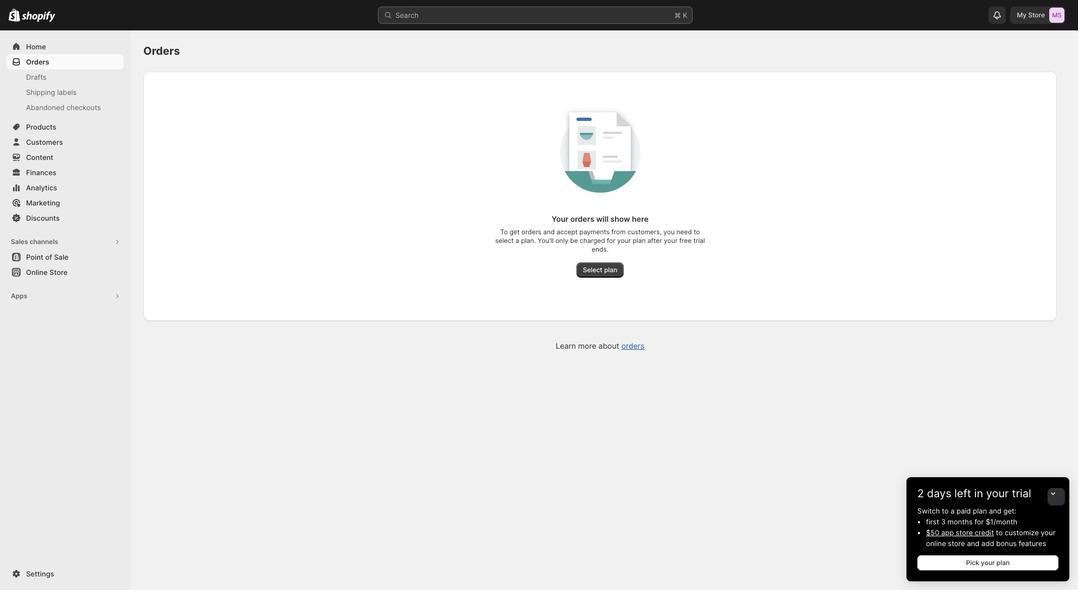 Task type: locate. For each thing, give the bounding box(es) containing it.
orders link
[[622, 342, 645, 351]]

and
[[543, 228, 555, 236], [989, 507, 1002, 516], [967, 540, 980, 548]]

your orders will show here to get orders and accept payments from customers, you need to select a plan. you'll only be charged for your plan after your free trial ends.
[[495, 215, 705, 254]]

a down 'get'
[[516, 237, 519, 245]]

1 vertical spatial a
[[951, 507, 955, 516]]

marketing link
[[7, 196, 124, 211]]

plan up first 3 months for $1/month
[[973, 507, 987, 516]]

add
[[982, 540, 995, 548]]

store right my
[[1029, 11, 1045, 19]]

discounts link
[[7, 211, 124, 226]]

1 vertical spatial trial
[[1012, 488, 1032, 501]]

orders up payments
[[571, 215, 595, 224]]

1 horizontal spatial trial
[[1012, 488, 1032, 501]]

analytics
[[26, 184, 57, 192]]

charged
[[580, 237, 605, 245]]

bonus
[[997, 540, 1017, 548]]

⌘ k
[[675, 11, 688, 20]]

will
[[596, 215, 609, 224]]

your right pick
[[981, 559, 995, 568]]

1 vertical spatial store
[[948, 540, 965, 548]]

2 vertical spatial to
[[996, 529, 1003, 538]]

1 horizontal spatial store
[[1029, 11, 1045, 19]]

trial
[[694, 237, 705, 245], [1012, 488, 1032, 501]]

a
[[516, 237, 519, 245], [951, 507, 955, 516]]

2
[[918, 488, 924, 501]]

2 horizontal spatial to
[[996, 529, 1003, 538]]

point of sale link
[[7, 250, 124, 265]]

for up the credit at the right
[[975, 518, 984, 527]]

2 horizontal spatial and
[[989, 507, 1002, 516]]

plan down bonus on the bottom of page
[[997, 559, 1010, 568]]

to customize your online store and add bonus features
[[926, 529, 1056, 548]]

and up the $1/month at the bottom right of the page
[[989, 507, 1002, 516]]

and inside to customize your online store and add bonus features
[[967, 540, 980, 548]]

shopify image
[[9, 9, 20, 22]]

customers
[[26, 138, 63, 147]]

1 horizontal spatial orders
[[143, 45, 180, 58]]

and inside your orders will show here to get orders and accept payments from customers, you need to select a plan. you'll only be charged for your plan after your free trial ends.
[[543, 228, 555, 236]]

trial up get:
[[1012, 488, 1032, 501]]

0 horizontal spatial orders
[[522, 228, 542, 236]]

point of sale
[[26, 253, 68, 262]]

get
[[510, 228, 520, 236]]

0 horizontal spatial to
[[694, 228, 700, 236]]

drafts
[[26, 73, 46, 81]]

and left add
[[967, 540, 980, 548]]

1 horizontal spatial and
[[967, 540, 980, 548]]

1 horizontal spatial for
[[975, 518, 984, 527]]

online store
[[26, 268, 68, 277]]

my store image
[[1050, 8, 1065, 23]]

your down from
[[618, 237, 631, 245]]

store for online store
[[49, 268, 68, 277]]

2 days left in your trial button
[[907, 478, 1070, 501]]

1 vertical spatial and
[[989, 507, 1002, 516]]

0 vertical spatial and
[[543, 228, 555, 236]]

here
[[632, 215, 649, 224]]

to
[[694, 228, 700, 236], [942, 507, 949, 516], [996, 529, 1003, 538]]

apps button
[[7, 289, 124, 304]]

select plan
[[583, 266, 618, 274]]

1 vertical spatial orders
[[522, 228, 542, 236]]

labels
[[57, 88, 77, 97]]

settings link
[[7, 567, 124, 582]]

k
[[683, 11, 688, 20]]

discounts
[[26, 214, 60, 223]]

your up features
[[1041, 529, 1056, 538]]

2 vertical spatial and
[[967, 540, 980, 548]]

accept
[[557, 228, 578, 236]]

switch to a paid plan and get:
[[918, 507, 1017, 516]]

plan right select
[[604, 266, 618, 274]]

trial inside dropdown button
[[1012, 488, 1032, 501]]

apps
[[11, 292, 27, 300]]

0 vertical spatial trial
[[694, 237, 705, 245]]

customers link
[[7, 135, 124, 150]]

free
[[680, 237, 692, 245]]

1 vertical spatial for
[[975, 518, 984, 527]]

0 horizontal spatial orders
[[26, 58, 49, 66]]

shopify image
[[22, 11, 56, 22]]

for down from
[[607, 237, 616, 245]]

you'll
[[538, 237, 554, 245]]

your right 'in'
[[987, 488, 1009, 501]]

1 horizontal spatial to
[[942, 507, 949, 516]]

to right the need on the right top of page
[[694, 228, 700, 236]]

finances link
[[7, 165, 124, 180]]

you
[[664, 228, 675, 236]]

0 horizontal spatial for
[[607, 237, 616, 245]]

finances
[[26, 168, 56, 177]]

0 vertical spatial a
[[516, 237, 519, 245]]

pick your plan
[[967, 559, 1010, 568]]

0 horizontal spatial trial
[[694, 237, 705, 245]]

store down the $50 app store credit
[[948, 540, 965, 548]]

plan inside your orders will show here to get orders and accept payments from customers, you need to select a plan. you'll only be charged for your plan after your free trial ends.
[[633, 237, 646, 245]]

your down you
[[664, 237, 678, 245]]

settings
[[26, 570, 54, 579]]

orders up the plan.
[[522, 228, 542, 236]]

channels
[[30, 238, 58, 246]]

to up 3
[[942, 507, 949, 516]]

orders
[[143, 45, 180, 58], [26, 58, 49, 66]]

0 horizontal spatial and
[[543, 228, 555, 236]]

to down the $1/month at the bottom right of the page
[[996, 529, 1003, 538]]

orders
[[571, 215, 595, 224], [522, 228, 542, 236], [622, 342, 645, 351]]

1 horizontal spatial orders
[[571, 215, 595, 224]]

2 horizontal spatial orders
[[622, 342, 645, 351]]

0 horizontal spatial store
[[49, 268, 68, 277]]

$1/month
[[986, 518, 1018, 527]]

of
[[45, 253, 52, 262]]

a left paid
[[951, 507, 955, 516]]

content link
[[7, 150, 124, 165]]

0 vertical spatial for
[[607, 237, 616, 245]]

for inside 2 days left in your trial element
[[975, 518, 984, 527]]

store down months
[[956, 529, 973, 538]]

orders right about
[[622, 342, 645, 351]]

abandoned checkouts
[[26, 103, 101, 112]]

plan down customers, on the top
[[633, 237, 646, 245]]

0 vertical spatial to
[[694, 228, 700, 236]]

store
[[956, 529, 973, 538], [948, 540, 965, 548]]

2 vertical spatial orders
[[622, 342, 645, 351]]

1 vertical spatial store
[[49, 268, 68, 277]]

store down sale
[[49, 268, 68, 277]]

home link
[[7, 39, 124, 54]]

shipping
[[26, 88, 55, 97]]

credit
[[975, 529, 994, 538]]

store for my store
[[1029, 11, 1045, 19]]

first 3 months for $1/month
[[926, 518, 1018, 527]]

2 days left in your trial element
[[907, 506, 1070, 582]]

pick
[[967, 559, 980, 568]]

be
[[570, 237, 578, 245]]

store inside online store link
[[49, 268, 68, 277]]

0 horizontal spatial a
[[516, 237, 519, 245]]

and up you'll
[[543, 228, 555, 236]]

for
[[607, 237, 616, 245], [975, 518, 984, 527]]

1 vertical spatial to
[[942, 507, 949, 516]]

trial right free
[[694, 237, 705, 245]]

your
[[618, 237, 631, 245], [664, 237, 678, 245], [987, 488, 1009, 501], [1041, 529, 1056, 538], [981, 559, 995, 568]]

0 vertical spatial store
[[1029, 11, 1045, 19]]



Task type: describe. For each thing, give the bounding box(es) containing it.
shipping labels
[[26, 88, 77, 97]]

products link
[[7, 119, 124, 135]]

content
[[26, 153, 53, 162]]

get:
[[1004, 507, 1017, 516]]

about
[[599, 342, 619, 351]]

first
[[926, 518, 940, 527]]

my store
[[1017, 11, 1045, 19]]

and for switch
[[989, 507, 1002, 516]]

your inside to customize your online store and add bonus features
[[1041, 529, 1056, 538]]

select
[[583, 266, 603, 274]]

sales
[[11, 238, 28, 246]]

3
[[942, 518, 946, 527]]

left
[[955, 488, 972, 501]]

sale
[[54, 253, 68, 262]]

days
[[927, 488, 952, 501]]

only
[[556, 237, 569, 245]]

search
[[396, 11, 419, 20]]

more
[[578, 342, 597, 351]]

your inside 2 days left in your trial dropdown button
[[987, 488, 1009, 501]]

trial inside your orders will show here to get orders and accept payments from customers, you need to select a plan. you'll only be charged for your plan after your free trial ends.
[[694, 237, 705, 245]]

plan.
[[521, 237, 536, 245]]

1 horizontal spatial a
[[951, 507, 955, 516]]

online store button
[[0, 265, 130, 280]]

plan inside select plan link
[[604, 266, 618, 274]]

online
[[926, 540, 946, 548]]

plan inside pick your plan link
[[997, 559, 1010, 568]]

products
[[26, 123, 56, 131]]

analytics link
[[7, 180, 124, 196]]

orders link
[[7, 54, 124, 70]]

to inside your orders will show here to get orders and accept payments from customers, you need to select a plan. you'll only be charged for your plan after your free trial ends.
[[694, 228, 700, 236]]

your
[[552, 215, 569, 224]]

$50 app store credit
[[926, 529, 994, 538]]

sales channels
[[11, 238, 58, 246]]

for inside your orders will show here to get orders and accept payments from customers, you need to select a plan. you'll only be charged for your plan after your free trial ends.
[[607, 237, 616, 245]]

ends.
[[592, 245, 609, 254]]

months
[[948, 518, 973, 527]]

learn
[[556, 342, 576, 351]]

sales channels button
[[7, 235, 124, 250]]

abandoned checkouts link
[[7, 100, 124, 115]]

a inside your orders will show here to get orders and accept payments from customers, you need to select a plan. you'll only be charged for your plan after your free trial ends.
[[516, 237, 519, 245]]

checkouts
[[67, 103, 101, 112]]

paid
[[957, 507, 971, 516]]

after
[[648, 237, 662, 245]]

0 vertical spatial store
[[956, 529, 973, 538]]

payments
[[580, 228, 610, 236]]

2 days left in your trial
[[918, 488, 1032, 501]]

online store link
[[7, 265, 124, 280]]

point
[[26, 253, 43, 262]]

⌘
[[675, 11, 681, 20]]

0 vertical spatial orders
[[571, 215, 595, 224]]

features
[[1019, 540, 1047, 548]]

learn more about orders
[[556, 342, 645, 351]]

customize
[[1005, 529, 1039, 538]]

select
[[495, 237, 514, 245]]

select plan link
[[577, 263, 624, 278]]

abandoned
[[26, 103, 65, 112]]

app
[[942, 529, 954, 538]]

to inside to customize your online store and add bonus features
[[996, 529, 1003, 538]]

need
[[677, 228, 692, 236]]

point of sale button
[[0, 250, 130, 265]]

pick your plan link
[[918, 556, 1059, 571]]

online
[[26, 268, 48, 277]]

show
[[611, 215, 630, 224]]

customers,
[[628, 228, 662, 236]]

in
[[975, 488, 984, 501]]

shipping labels link
[[7, 85, 124, 100]]

store inside to customize your online store and add bonus features
[[948, 540, 965, 548]]

marketing
[[26, 199, 60, 207]]

home
[[26, 42, 46, 51]]

switch
[[918, 507, 940, 516]]

$50 app store credit link
[[926, 529, 994, 538]]

my
[[1017, 11, 1027, 19]]

from
[[612, 228, 626, 236]]

your inside pick your plan link
[[981, 559, 995, 568]]

$50
[[926, 529, 940, 538]]

and for to
[[967, 540, 980, 548]]

to
[[500, 228, 508, 236]]



Task type: vqa. For each thing, say whether or not it's contained in the screenshot.
online
yes



